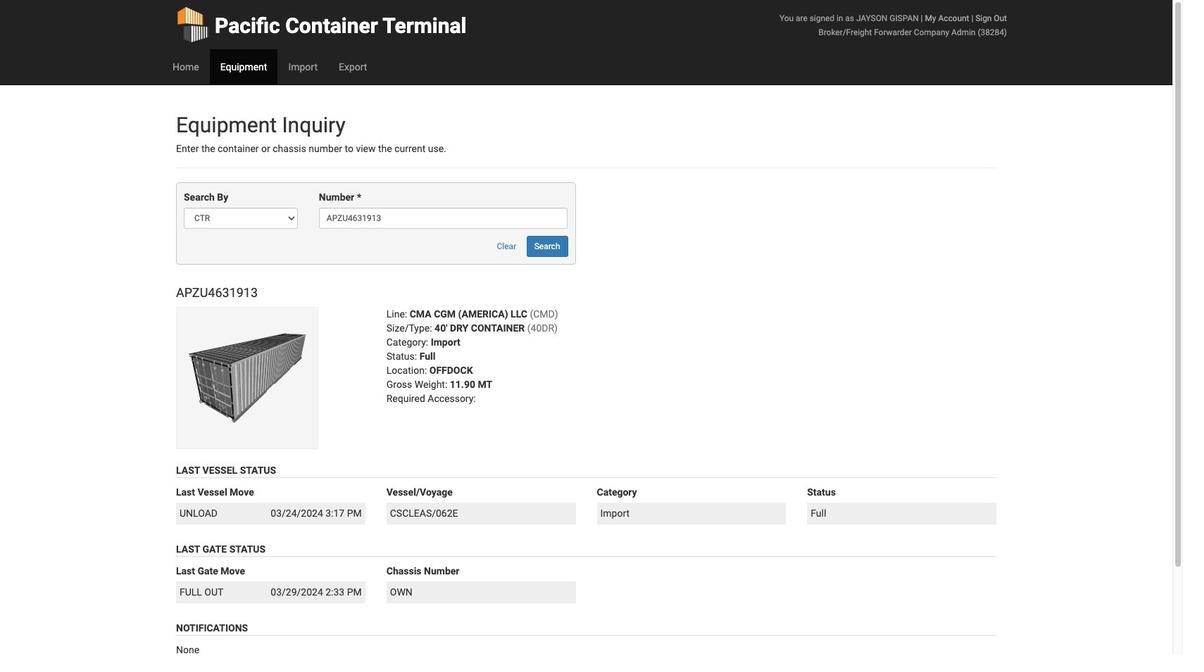 Task type: vqa. For each thing, say whether or not it's contained in the screenshot.
'40DR' image
yes



Task type: locate. For each thing, give the bounding box(es) containing it.
40dr image
[[176, 307, 318, 450]]

None text field
[[319, 208, 568, 229]]



